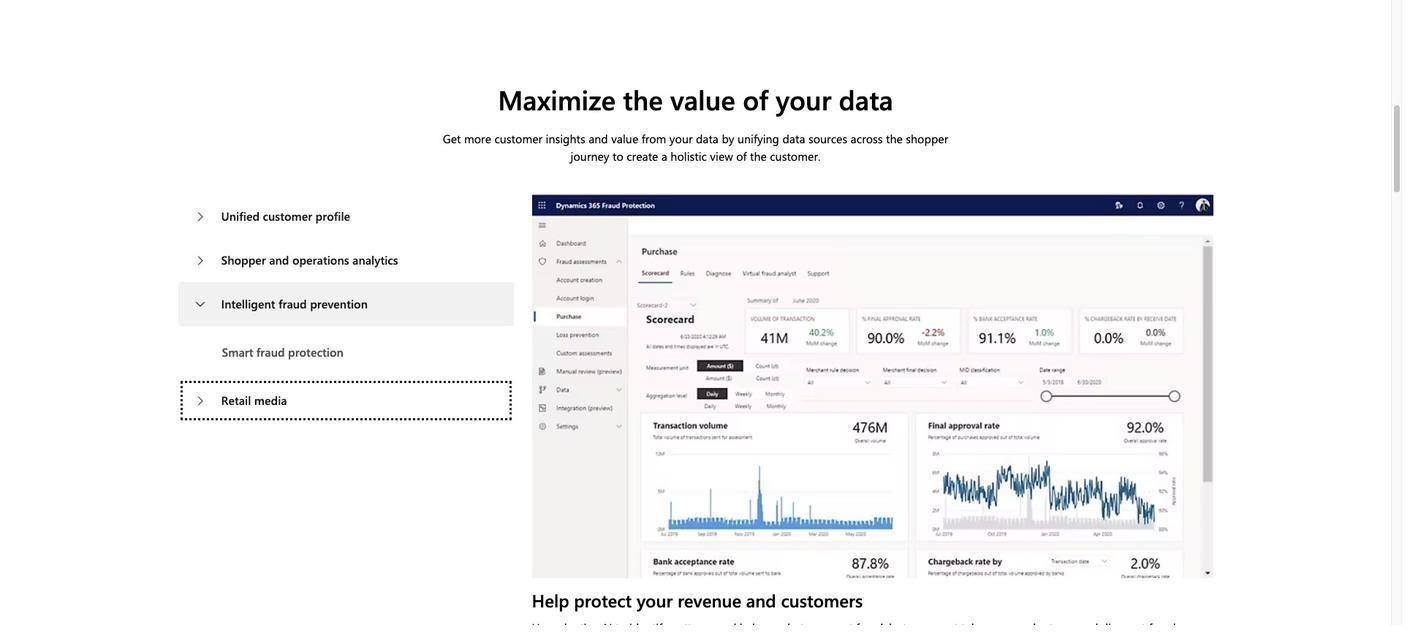 Task type: vqa. For each thing, say whether or not it's contained in the screenshot.
Expand
no



Task type: locate. For each thing, give the bounding box(es) containing it.
0 horizontal spatial and
[[269, 253, 289, 268]]

from
[[642, 131, 667, 147]]

the right across
[[887, 131, 903, 147]]

and up journey
[[589, 131, 608, 147]]

journey
[[571, 149, 610, 164]]

1 vertical spatial your
[[670, 131, 693, 147]]

0 horizontal spatial the
[[623, 81, 663, 117]]

fraud inside smart fraud protection link
[[257, 345, 285, 360]]

get
[[443, 131, 461, 147]]

intelligent fraud prevention
[[221, 297, 368, 312]]

0 horizontal spatial value
[[612, 131, 639, 147]]

smart fraud protection
[[222, 345, 344, 360]]

fraud right smart
[[257, 345, 285, 360]]

fraud inside intelligent fraud prevention dropdown button
[[279, 297, 307, 312]]

intelligent fraud prevention button
[[178, 283, 515, 327]]

data up customer.
[[783, 131, 806, 147]]

value up to
[[612, 131, 639, 147]]

unifying
[[738, 131, 780, 147]]

0 vertical spatial value
[[671, 81, 736, 117]]

fraud for intelligent
[[279, 297, 307, 312]]

of inside get more customer insights and value from your data by unifying data sources across the shopper journey to create a holistic view of the customer.
[[737, 149, 747, 164]]

insights
[[546, 131, 586, 147]]

1 vertical spatial fraud
[[257, 345, 285, 360]]

value
[[671, 81, 736, 117], [612, 131, 639, 147]]

your inside get more customer insights and value from your data by unifying data sources across the shopper journey to create a holistic view of the customer.
[[670, 131, 693, 147]]

fraud
[[279, 297, 307, 312], [257, 345, 285, 360]]

your
[[776, 81, 832, 117], [670, 131, 693, 147], [637, 589, 673, 612]]

sources
[[809, 131, 848, 147]]

0 vertical spatial the
[[623, 81, 663, 117]]

data up across
[[839, 81, 894, 117]]

shopper
[[221, 253, 266, 268]]

your right protect
[[637, 589, 673, 612]]

and
[[589, 131, 608, 147], [269, 253, 289, 268], [747, 589, 777, 612]]

the
[[623, 81, 663, 117], [887, 131, 903, 147], [750, 149, 767, 164]]

of
[[743, 81, 769, 117], [737, 149, 747, 164]]

of right view
[[737, 149, 747, 164]]

maximize
[[498, 81, 616, 117]]

and inside get more customer insights and value from your data by unifying data sources across the shopper journey to create a holistic view of the customer.
[[589, 131, 608, 147]]

1 horizontal spatial the
[[750, 149, 767, 164]]

help
[[532, 589, 570, 612]]

retail media button
[[178, 379, 515, 423]]

1 vertical spatial of
[[737, 149, 747, 164]]

value up by
[[671, 81, 736, 117]]

0 vertical spatial your
[[776, 81, 832, 117]]

fraud right intelligent
[[279, 297, 307, 312]]

0 horizontal spatial data
[[696, 131, 719, 147]]

1 horizontal spatial and
[[589, 131, 608, 147]]

1 horizontal spatial value
[[671, 81, 736, 117]]

media
[[254, 393, 287, 409]]

1 vertical spatial the
[[887, 131, 903, 147]]

the purchase scorecard from dynamics365 fraud protection image
[[532, 195, 1214, 578]]

retail media
[[221, 393, 287, 409]]

of up unifying
[[743, 81, 769, 117]]

data
[[839, 81, 894, 117], [696, 131, 719, 147], [783, 131, 806, 147]]

2 horizontal spatial the
[[887, 131, 903, 147]]

and right the shopper
[[269, 253, 289, 268]]

shopper
[[906, 131, 949, 147]]

1 vertical spatial value
[[612, 131, 639, 147]]

and right revenue
[[747, 589, 777, 612]]

the down unifying
[[750, 149, 767, 164]]

create
[[627, 149, 659, 164]]

view
[[711, 149, 734, 164]]

analytics
[[353, 253, 398, 268]]

2 vertical spatial and
[[747, 589, 777, 612]]

customer
[[263, 209, 312, 224]]

your up the holistic
[[670, 131, 693, 147]]

1 vertical spatial and
[[269, 253, 289, 268]]

0 vertical spatial and
[[589, 131, 608, 147]]

your up sources
[[776, 81, 832, 117]]

by
[[722, 131, 735, 147]]

data left by
[[696, 131, 719, 147]]

0 vertical spatial fraud
[[279, 297, 307, 312]]

the up "from"
[[623, 81, 663, 117]]

2 vertical spatial the
[[750, 149, 767, 164]]

revenue
[[678, 589, 742, 612]]

2 horizontal spatial and
[[747, 589, 777, 612]]



Task type: describe. For each thing, give the bounding box(es) containing it.
unified customer profile button
[[178, 195, 515, 239]]

smart
[[222, 345, 253, 360]]

protect
[[574, 589, 632, 612]]

help protect your revenue and customers
[[532, 589, 863, 612]]

retail
[[221, 393, 251, 409]]

2 horizontal spatial data
[[839, 81, 894, 117]]

to
[[613, 149, 624, 164]]

unified customer profile
[[221, 209, 350, 224]]

customer.
[[770, 149, 821, 164]]

value inside get more customer insights and value from your data by unifying data sources across the shopper journey to create a holistic view of the customer.
[[612, 131, 639, 147]]

holistic
[[671, 149, 707, 164]]

0 vertical spatial of
[[743, 81, 769, 117]]

2 vertical spatial your
[[637, 589, 673, 612]]

customers
[[782, 589, 863, 612]]

get more customer insights and value from your data by unifying data sources across the shopper journey to create a holistic view of the customer.
[[443, 131, 949, 164]]

fraud for smart
[[257, 345, 285, 360]]

intelligent
[[221, 297, 275, 312]]

prevention
[[310, 297, 368, 312]]

and inside shopper and operations analytics dropdown button
[[269, 253, 289, 268]]

1 horizontal spatial data
[[783, 131, 806, 147]]

smart fraud protection link
[[204, 338, 361, 368]]

protection
[[288, 345, 344, 360]]

a
[[662, 149, 668, 164]]

operations
[[293, 253, 349, 268]]

shopper and operations analytics button
[[178, 239, 515, 283]]

maximize the value of your data
[[498, 81, 894, 117]]

profile
[[316, 209, 350, 224]]

shopper and operations analytics
[[221, 253, 398, 268]]

more customer
[[464, 131, 543, 147]]

unified
[[221, 209, 260, 224]]

across
[[851, 131, 883, 147]]



